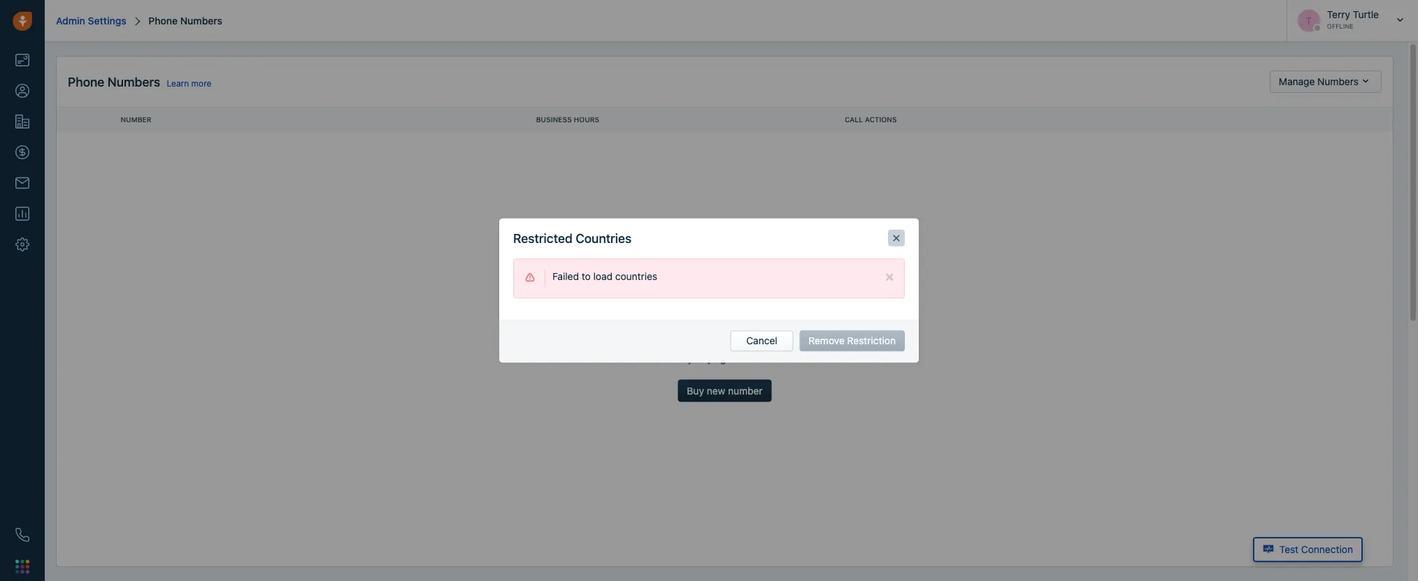 Task type: vqa. For each thing, say whether or not it's contained in the screenshot.
Settings
yes



Task type: locate. For each thing, give the bounding box(es) containing it.
t
[[1306, 15, 1312, 26]]

numbers for phone numbers
[[180, 15, 222, 26]]

numbers
[[180, 15, 222, 26], [107, 74, 160, 89], [1318, 76, 1359, 87]]

0 vertical spatial phone
[[148, 15, 178, 26]]

cancel button
[[730, 331, 793, 352]]

numbers for manage numbers
[[1318, 76, 1359, 87]]

1 horizontal spatial phone
[[148, 15, 178, 26]]

phone right settings
[[148, 15, 178, 26]]

2 horizontal spatial numbers
[[1318, 76, 1359, 87]]

business hours
[[536, 115, 599, 123]]

phone down admin settings on the top left
[[68, 74, 104, 89]]

phone image
[[15, 529, 29, 543]]

restricted
[[513, 231, 573, 246]]

admin
[[56, 15, 85, 26]]

0 vertical spatial new
[[737, 353, 755, 365]]

failed
[[552, 271, 579, 283]]

call
[[845, 115, 863, 123]]

numbers up more
[[180, 15, 222, 26]]

numbers right manage
[[1318, 76, 1359, 87]]

actions
[[865, 115, 897, 123]]

1 horizontal spatial numbers
[[180, 15, 222, 26]]

restricted countries
[[513, 231, 632, 246]]

number inside buy new number button
[[728, 385, 763, 397]]

warning image
[[524, 270, 538, 288]]

number
[[758, 353, 792, 365], [728, 385, 763, 397]]

new
[[737, 353, 755, 365], [707, 385, 725, 397]]

new inside button
[[707, 385, 725, 397]]

learn more link
[[167, 78, 211, 88]]

1 vertical spatial number
[[728, 385, 763, 397]]

buy
[[687, 385, 704, 397]]

numbers for phone numbers learn more
[[107, 74, 160, 89]]

new right a
[[737, 353, 755, 365]]

0 horizontal spatial numbers
[[107, 74, 160, 89]]

0 vertical spatial number
[[758, 353, 792, 365]]

admin settings link
[[56, 15, 126, 26]]

call actions
[[845, 115, 897, 123]]

freshworks switcher image
[[15, 560, 29, 574]]

0 horizontal spatial phone
[[68, 74, 104, 89]]

more
[[191, 78, 211, 88]]

number down a
[[728, 385, 763, 397]]

restriction
[[847, 336, 896, 347]]

to
[[582, 271, 591, 283]]

numbers inside button
[[1318, 76, 1359, 87]]

manage
[[1279, 76, 1315, 87]]

numbers up number
[[107, 74, 160, 89]]

1 vertical spatial phone
[[68, 74, 104, 89]]

cancel
[[746, 336, 777, 347]]

new right buy
[[707, 385, 725, 397]]

number down cancel button at the right bottom
[[758, 353, 792, 365]]

a
[[729, 353, 734, 365]]

× alert
[[513, 259, 905, 299]]

phone
[[148, 15, 178, 26], [68, 74, 104, 89]]

buying
[[695, 353, 726, 365]]

0 horizontal spatial new
[[707, 385, 725, 397]]

settings
[[88, 15, 126, 26]]

phone numbers
[[148, 15, 222, 26]]

1 vertical spatial new
[[707, 385, 725, 397]]



Task type: describe. For each thing, give the bounding box(es) containing it.
learn
[[167, 78, 189, 88]]

phone for phone numbers learn more
[[68, 74, 104, 89]]

by
[[682, 353, 693, 365]]

manage numbers
[[1279, 76, 1359, 87]]

start
[[657, 353, 679, 365]]

phone element
[[8, 522, 36, 550]]

test connection
[[1280, 544, 1353, 556]]

terry
[[1327, 9, 1350, 20]]

countries
[[615, 271, 657, 283]]

dropdown_arrow image
[[1359, 71, 1373, 93]]

close image
[[888, 230, 905, 247]]

offline
[[1327, 23, 1354, 30]]

admin settings
[[56, 15, 126, 26]]

×
[[885, 267, 894, 285]]

connection
[[1301, 544, 1353, 556]]

1 horizontal spatial new
[[737, 353, 755, 365]]

× button
[[885, 267, 894, 285]]

buy new number button
[[678, 380, 772, 403]]

business
[[536, 115, 572, 123]]

start by buying a new number image
[[683, 261, 767, 345]]

start by buying a new number
[[657, 353, 792, 365]]

turtle
[[1353, 9, 1379, 20]]

test
[[1280, 544, 1299, 556]]

buy new number
[[687, 385, 763, 397]]

terry turtle offline
[[1327, 9, 1379, 30]]

manage numbers button
[[1270, 71, 1382, 93]]

hours
[[574, 115, 599, 123]]

remove restriction button
[[800, 331, 905, 352]]

phone for phone numbers
[[148, 15, 178, 26]]

failed to load countries
[[552, 271, 657, 283]]

remove restriction
[[809, 336, 896, 347]]

remove
[[809, 336, 845, 347]]

countries
[[576, 231, 632, 246]]

phone numbers learn more
[[68, 74, 211, 89]]

number
[[121, 115, 151, 123]]

load
[[593, 271, 613, 283]]

phone numbers link
[[146, 15, 222, 26]]



